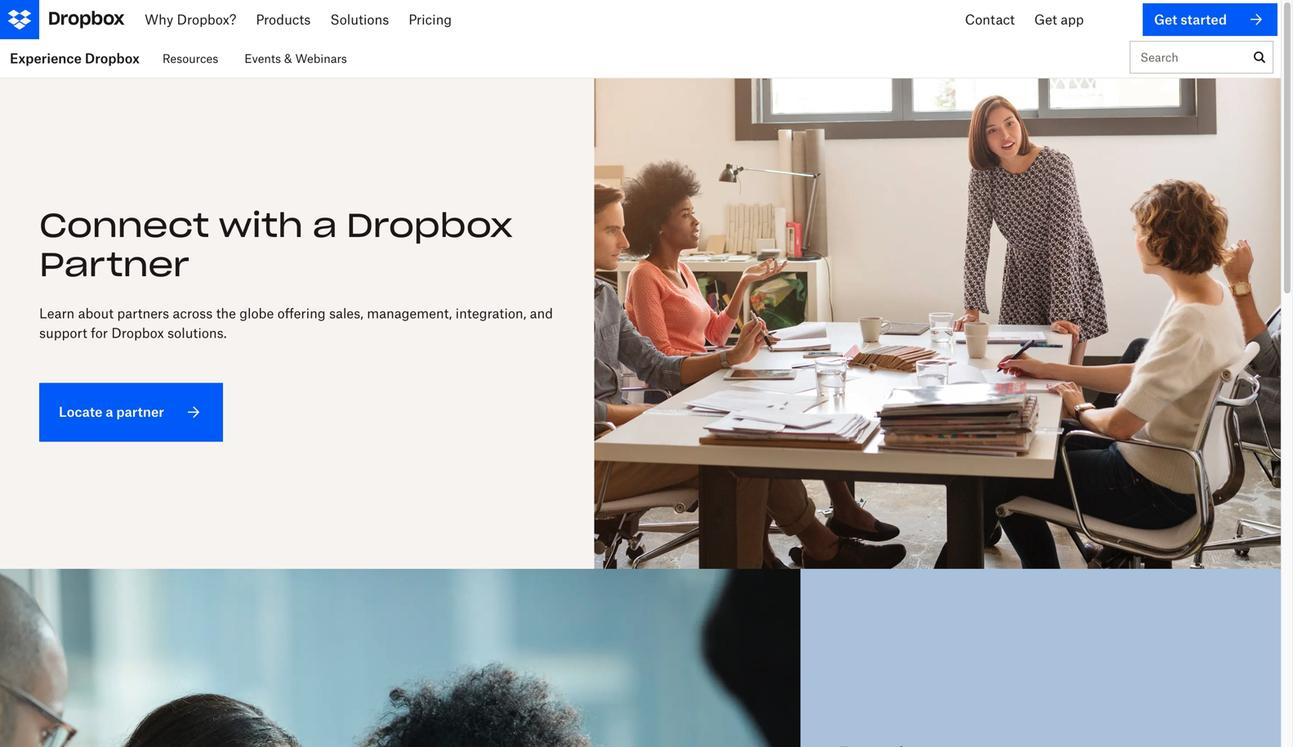 Task type: locate. For each thing, give the bounding box(es) containing it.
0 horizontal spatial a
[[106, 404, 113, 420]]

why
[[150, 11, 178, 27]]

locate
[[59, 404, 103, 420]]

1 get from the left
[[1020, 11, 1043, 27]]

get left app
[[1020, 11, 1043, 27]]

partner
[[39, 244, 190, 285]]

solutions.
[[168, 325, 227, 341]]

globe
[[240, 305, 274, 321]]

a inside the connect with a dropbox partner
[[313, 205, 337, 246]]

get
[[1020, 11, 1043, 27], [1169, 11, 1192, 27]]

2 vertical spatial dropbox
[[111, 325, 164, 341]]

get left started at right
[[1169, 11, 1192, 27]]

locate a partner
[[59, 404, 164, 420]]

0 vertical spatial a
[[313, 205, 337, 246]]

None search field
[[1131, 42, 1247, 81]]

pricing
[[433, 11, 477, 27]]

2 get from the left
[[1169, 11, 1192, 27]]

resources
[[163, 51, 218, 65]]

partner
[[116, 404, 164, 420]]

a
[[313, 205, 337, 246], [106, 404, 113, 420]]

products
[[268, 11, 322, 27]]

1 vertical spatial a
[[106, 404, 113, 420]]

events
[[245, 51, 281, 65]]

sign in link
[[1096, 3, 1140, 36]]

get app button
[[1007, 0, 1083, 39]]

contact button
[[931, 0, 1007, 39]]

with
[[219, 205, 303, 246]]

dropbox
[[85, 50, 140, 66], [347, 205, 513, 246], [111, 325, 164, 341]]

contact
[[944, 11, 994, 27]]

1 horizontal spatial get
[[1169, 11, 1192, 27]]

connect
[[39, 205, 209, 246]]

about
[[78, 305, 114, 321]]

1 vertical spatial dropbox
[[347, 205, 513, 246]]

integration,
[[456, 305, 527, 321]]

get inside "button"
[[1020, 11, 1043, 27]]

sign
[[1096, 11, 1125, 27]]

0 horizontal spatial get
[[1020, 11, 1043, 27]]

events & webinars link
[[245, 39, 347, 78]]

1 horizontal spatial a
[[313, 205, 337, 246]]

partners
[[117, 305, 169, 321]]

search
[[1141, 50, 1179, 64]]

a right 'locate' on the bottom
[[106, 404, 113, 420]]

a right "with"
[[313, 205, 337, 246]]



Task type: vqa. For each thing, say whether or not it's contained in the screenshot.
Oceanit scientist conducting research in lab 'image'
no



Task type: describe. For each thing, give the bounding box(es) containing it.
events & webinars
[[245, 51, 347, 65]]

offering
[[278, 305, 326, 321]]

products button
[[255, 0, 335, 39]]

experience dropbox
[[10, 50, 140, 66]]

learn
[[39, 305, 75, 321]]

connect with a dropbox partner
[[39, 205, 513, 285]]

experience dropbox link
[[0, 39, 149, 78]]

get started link
[[1156, 3, 1278, 36]]

experience
[[10, 50, 82, 66]]

why dropbox?
[[150, 11, 241, 27]]

&
[[284, 51, 292, 65]]

business people discussing at conference table in board room image
[[595, 78, 1282, 569]]

management,
[[367, 305, 452, 321]]

group of co-workers standing around desk and having meeting image
[[0, 569, 801, 747]]

get app
[[1020, 11, 1070, 27]]

the
[[216, 305, 236, 321]]

support
[[39, 325, 87, 341]]

pricing link
[[420, 0, 490, 39]]

and
[[530, 305, 553, 321]]

why dropbox? button
[[137, 0, 255, 39]]

solutions button
[[335, 0, 420, 39]]

started
[[1196, 11, 1240, 27]]

dropbox?
[[182, 11, 241, 27]]

get for get started
[[1169, 11, 1192, 27]]

dropbox inside learn about partners across the globe offering sales, management, integration, and support for dropbox solutions.
[[111, 325, 164, 341]]

for
[[91, 325, 108, 341]]

learn about partners across the globe offering sales, management, integration, and support for dropbox solutions.
[[39, 305, 553, 341]]

webinars
[[295, 51, 347, 65]]

sales,
[[329, 305, 364, 321]]

resources link
[[163, 39, 218, 78]]

search image
[[1255, 51, 1266, 63]]

locate a partner link
[[39, 383, 223, 442]]

0 vertical spatial dropbox
[[85, 50, 140, 66]]

dropbox inside the connect with a dropbox partner
[[347, 205, 513, 246]]

get started
[[1169, 11, 1240, 27]]

sign in
[[1096, 11, 1140, 27]]

app
[[1047, 11, 1070, 27]]

solutions
[[348, 11, 407, 27]]

in
[[1128, 11, 1140, 27]]

across
[[173, 305, 213, 321]]

get for get app
[[1020, 11, 1043, 27]]



